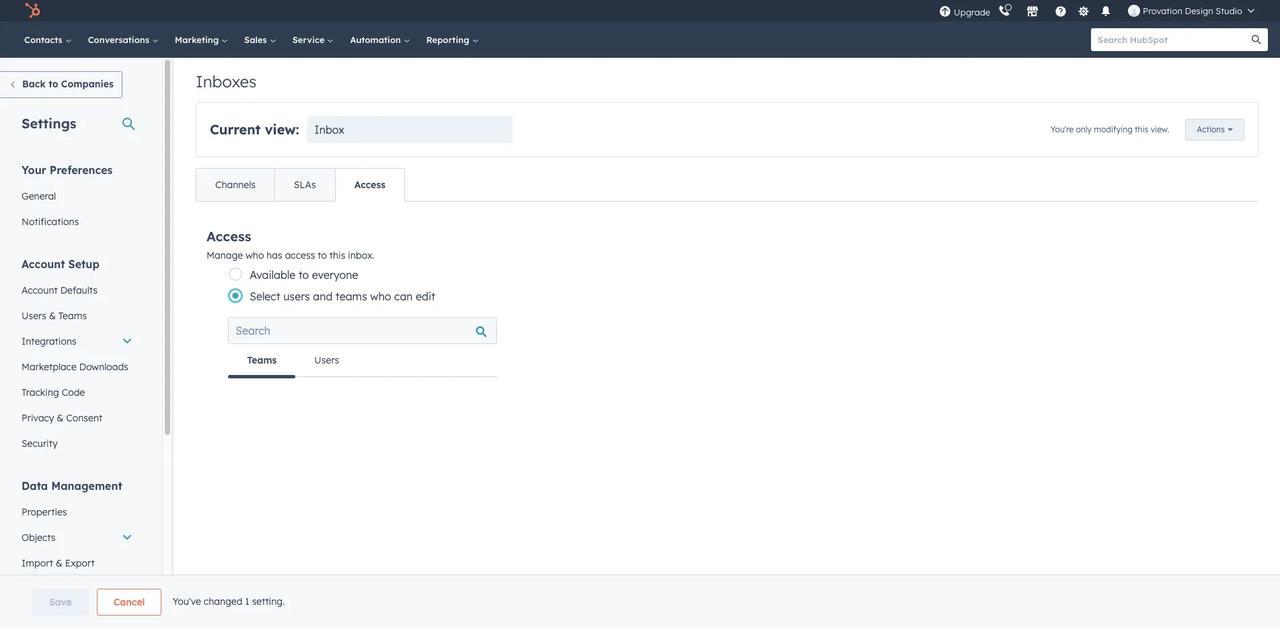 Task type: locate. For each thing, give the bounding box(es) containing it.
0 vertical spatial to
[[49, 78, 58, 90]]

to down access
[[299, 268, 309, 282]]

1 vertical spatial to
[[318, 250, 327, 262]]

current
[[210, 121, 261, 138]]

1 vertical spatial tab list
[[228, 344, 497, 378]]

0 horizontal spatial teams
[[58, 310, 87, 322]]

tab list containing channels
[[196, 168, 405, 202]]

users inside account setup element
[[22, 310, 46, 322]]

select
[[250, 290, 280, 303]]

tracking code
[[22, 387, 85, 399]]

import & export link
[[13, 551, 141, 577]]

who inside access manage who has access to this inbox.
[[246, 250, 264, 262]]

marketing link
[[167, 22, 236, 58]]

code
[[62, 387, 85, 399]]

to for companies
[[49, 78, 58, 90]]

notifications
[[22, 216, 79, 228]]

contacts
[[24, 34, 65, 45]]

sales link
[[236, 22, 284, 58]]

0 vertical spatial access
[[354, 179, 385, 191]]

& left export
[[56, 558, 62, 570]]

menu
[[938, 0, 1264, 22]]

defaults
[[60, 285, 98, 297]]

logs
[[48, 583, 69, 595]]

automation
[[350, 34, 403, 45]]

this left view.
[[1135, 124, 1149, 134]]

& up integrations
[[49, 310, 56, 322]]

access inside tab list
[[354, 179, 385, 191]]

objects button
[[13, 525, 141, 551]]

& for teams
[[49, 310, 56, 322]]

access right slas
[[354, 179, 385, 191]]

1 vertical spatial teams
[[247, 355, 277, 367]]

tracking
[[22, 387, 59, 399]]

help button
[[1050, 0, 1072, 22]]

this up 'everyone'
[[330, 250, 345, 262]]

back to companies
[[22, 78, 114, 90]]

& inside privacy & consent link
[[57, 412, 63, 424]]

1 vertical spatial who
[[370, 290, 391, 303]]

to
[[49, 78, 58, 90], [318, 250, 327, 262], [299, 268, 309, 282]]

users inside tab list
[[314, 355, 339, 367]]

1 horizontal spatial access
[[354, 179, 385, 191]]

contacts link
[[16, 22, 80, 58]]

users
[[22, 310, 46, 322], [314, 355, 339, 367]]

0 vertical spatial this
[[1135, 124, 1149, 134]]

teams inside users & teams link
[[58, 310, 87, 322]]

channels
[[215, 179, 256, 191]]

to right back
[[49, 78, 58, 90]]

access inside access manage who has access to this inbox.
[[207, 228, 251, 245]]

0 vertical spatial account
[[22, 258, 65, 271]]

& inside "import & export" link
[[56, 558, 62, 570]]

teams down select
[[247, 355, 277, 367]]

0 vertical spatial users
[[22, 310, 46, 322]]

consent
[[66, 412, 102, 424]]

1 horizontal spatial users
[[314, 355, 339, 367]]

users for users & teams
[[22, 310, 46, 322]]

0 vertical spatial who
[[246, 250, 264, 262]]

this inside access manage who has access to this inbox.
[[330, 250, 345, 262]]

1 vertical spatial account
[[22, 285, 58, 297]]

slas
[[294, 179, 316, 191]]

data management element
[[13, 479, 141, 602]]

notifications link
[[13, 209, 141, 235]]

save
[[49, 597, 72, 609]]

your preferences
[[22, 163, 113, 177]]

1 horizontal spatial who
[[370, 290, 391, 303]]

1 vertical spatial access
[[207, 228, 251, 245]]

2 vertical spatial to
[[299, 268, 309, 282]]

1 vertical spatial this
[[330, 250, 345, 262]]

2 horizontal spatial to
[[318, 250, 327, 262]]

to inside back to companies link
[[49, 78, 58, 90]]

help image
[[1055, 6, 1067, 18]]

access link
[[335, 169, 404, 201]]

& for export
[[56, 558, 62, 570]]

tab list down teams
[[228, 344, 497, 378]]

access
[[354, 179, 385, 191], [207, 228, 251, 245]]

tab list containing teams
[[228, 344, 497, 378]]

marketplace downloads link
[[13, 355, 141, 380]]

0 horizontal spatial to
[[49, 78, 58, 90]]

your preferences element
[[13, 163, 141, 235]]

provation design studio button
[[1120, 0, 1263, 22]]

1 account from the top
[[22, 258, 65, 271]]

privacy
[[22, 412, 54, 424]]

save button
[[32, 589, 89, 616]]

hubspot link
[[16, 3, 50, 19]]

users down search search box at the bottom of the page
[[314, 355, 339, 367]]

you've
[[172, 596, 201, 608]]

you're
[[1051, 124, 1074, 134]]

0 vertical spatial teams
[[58, 310, 87, 322]]

& inside users & teams link
[[49, 310, 56, 322]]

users up integrations
[[22, 310, 46, 322]]

access up manage
[[207, 228, 251, 245]]

tab list down view:
[[196, 168, 405, 202]]

hubspot image
[[24, 3, 40, 19]]

1 vertical spatial users
[[314, 355, 339, 367]]

to right access
[[318, 250, 327, 262]]

0 horizontal spatial who
[[246, 250, 264, 262]]

teams inside teams "link"
[[247, 355, 277, 367]]

this
[[1135, 124, 1149, 134], [330, 250, 345, 262]]

2 account from the top
[[22, 285, 58, 297]]

0 vertical spatial tab list
[[196, 168, 405, 202]]

account setup
[[22, 258, 99, 271]]

inbox button
[[307, 116, 513, 143]]

manage
[[207, 250, 243, 262]]

0 horizontal spatial this
[[330, 250, 345, 262]]

security link
[[13, 431, 141, 457]]

setting.
[[252, 596, 285, 608]]

teams up the "integrations" button
[[58, 310, 87, 322]]

account up "account defaults"
[[22, 258, 65, 271]]

service
[[292, 34, 327, 45]]

& right the privacy
[[57, 412, 63, 424]]

modifying
[[1094, 124, 1133, 134]]

1 horizontal spatial to
[[299, 268, 309, 282]]

general
[[22, 190, 56, 202]]

1 horizontal spatial this
[[1135, 124, 1149, 134]]

0 horizontal spatial users
[[22, 310, 46, 322]]

your
[[22, 163, 46, 177]]

access manage who has access to this inbox.
[[207, 228, 374, 262]]

only
[[1076, 124, 1092, 134]]

tab panel
[[228, 377, 497, 399]]

1 horizontal spatial teams
[[247, 355, 277, 367]]

to inside access manage who has access to this inbox.
[[318, 250, 327, 262]]

account up users & teams
[[22, 285, 58, 297]]

marketplaces button
[[1019, 0, 1047, 22]]

privacy & consent link
[[13, 406, 141, 431]]

2 vertical spatial &
[[56, 558, 62, 570]]

account for account defaults
[[22, 285, 58, 297]]

who left can
[[370, 290, 391, 303]]

settings image
[[1077, 6, 1090, 18]]

general link
[[13, 184, 141, 209]]

select users and teams who can edit
[[250, 290, 435, 303]]

objects
[[22, 532, 55, 544]]

1 vertical spatial &
[[57, 412, 63, 424]]

conversations
[[88, 34, 152, 45]]

you're only modifying this view.
[[1051, 124, 1169, 134]]

tracking code link
[[13, 380, 141, 406]]

tab list
[[196, 168, 405, 202], [228, 344, 497, 378]]

0 horizontal spatial access
[[207, 228, 251, 245]]

page section element
[[0, 589, 1280, 616]]

account defaults link
[[13, 278, 141, 303]]

users link
[[296, 344, 358, 377]]

everyone
[[312, 268, 358, 282]]

0 vertical spatial &
[[49, 310, 56, 322]]

marketing
[[175, 34, 221, 45]]

properties
[[22, 507, 67, 519]]

calling icon button
[[993, 2, 1016, 20]]

account
[[22, 258, 65, 271], [22, 285, 58, 297]]

you've changed 1 setting.
[[172, 596, 285, 608]]

who left has
[[246, 250, 264, 262]]

integrations
[[22, 336, 76, 348]]

audit logs
[[22, 583, 69, 595]]



Task type: vqa. For each thing, say whether or not it's contained in the screenshot.
Marketing link
yes



Task type: describe. For each thing, give the bounding box(es) containing it.
actions
[[1197, 124, 1225, 135]]

account setup element
[[13, 257, 141, 457]]

1
[[245, 596, 249, 608]]

upgrade image
[[939, 6, 951, 18]]

sales
[[244, 34, 270, 45]]

companies
[[61, 78, 114, 90]]

& for consent
[[57, 412, 63, 424]]

security
[[22, 438, 58, 450]]

access for access manage who has access to this inbox.
[[207, 228, 251, 245]]

search image
[[1252, 35, 1261, 44]]

settings
[[22, 115, 76, 132]]

notifications button
[[1095, 0, 1117, 22]]

marketplace
[[22, 361, 77, 373]]

Search HubSpot search field
[[1091, 28, 1256, 51]]

import & export
[[22, 558, 95, 570]]

export
[[65, 558, 95, 570]]

cancel button
[[97, 589, 162, 616]]

available to everyone
[[250, 268, 358, 282]]

privacy & consent
[[22, 412, 102, 424]]

audit logs link
[[13, 577, 141, 602]]

marketplace downloads
[[22, 361, 128, 373]]

cancel
[[114, 597, 145, 609]]

integrations button
[[13, 329, 141, 355]]

account for account setup
[[22, 258, 65, 271]]

properties link
[[13, 500, 141, 525]]

provation
[[1143, 5, 1183, 16]]

users for users
[[314, 355, 339, 367]]

james peterson image
[[1128, 5, 1140, 17]]

preferences
[[50, 163, 113, 177]]

to for everyone
[[299, 268, 309, 282]]

back
[[22, 78, 46, 90]]

service link
[[284, 22, 342, 58]]

teams link
[[228, 344, 296, 378]]

can
[[394, 290, 413, 303]]

marketplaces image
[[1027, 6, 1039, 18]]

teams
[[336, 290, 367, 303]]

provation design studio
[[1143, 5, 1243, 16]]

access for access
[[354, 179, 385, 191]]

design
[[1185, 5, 1213, 16]]

import
[[22, 558, 53, 570]]

data management
[[22, 480, 122, 493]]

available
[[250, 268, 296, 282]]

management
[[51, 480, 122, 493]]

users & teams link
[[13, 303, 141, 329]]

current view:
[[210, 121, 299, 138]]

view:
[[265, 121, 299, 138]]

inboxes
[[196, 71, 257, 91]]

users
[[283, 290, 310, 303]]

reporting link
[[418, 22, 487, 58]]

view.
[[1151, 124, 1169, 134]]

changed
[[204, 596, 242, 608]]

upgrade
[[954, 6, 990, 17]]

menu containing provation design studio
[[938, 0, 1264, 22]]

studio
[[1216, 5, 1243, 16]]

channels link
[[196, 169, 275, 201]]

slas link
[[275, 169, 335, 201]]

Search search field
[[228, 318, 497, 344]]

back to companies link
[[0, 71, 122, 98]]

notifications image
[[1100, 6, 1112, 18]]

access
[[285, 250, 315, 262]]

search button
[[1245, 28, 1268, 51]]

inbox.
[[348, 250, 374, 262]]

edit
[[416, 290, 435, 303]]

calling icon image
[[998, 5, 1010, 17]]

users & teams
[[22, 310, 87, 322]]

settings link
[[1075, 4, 1092, 18]]

account defaults
[[22, 285, 98, 297]]

actions button
[[1186, 119, 1245, 141]]

setup
[[68, 258, 99, 271]]

and
[[313, 290, 333, 303]]

inbox
[[315, 123, 344, 137]]

reporting
[[426, 34, 472, 45]]

conversations link
[[80, 22, 167, 58]]



